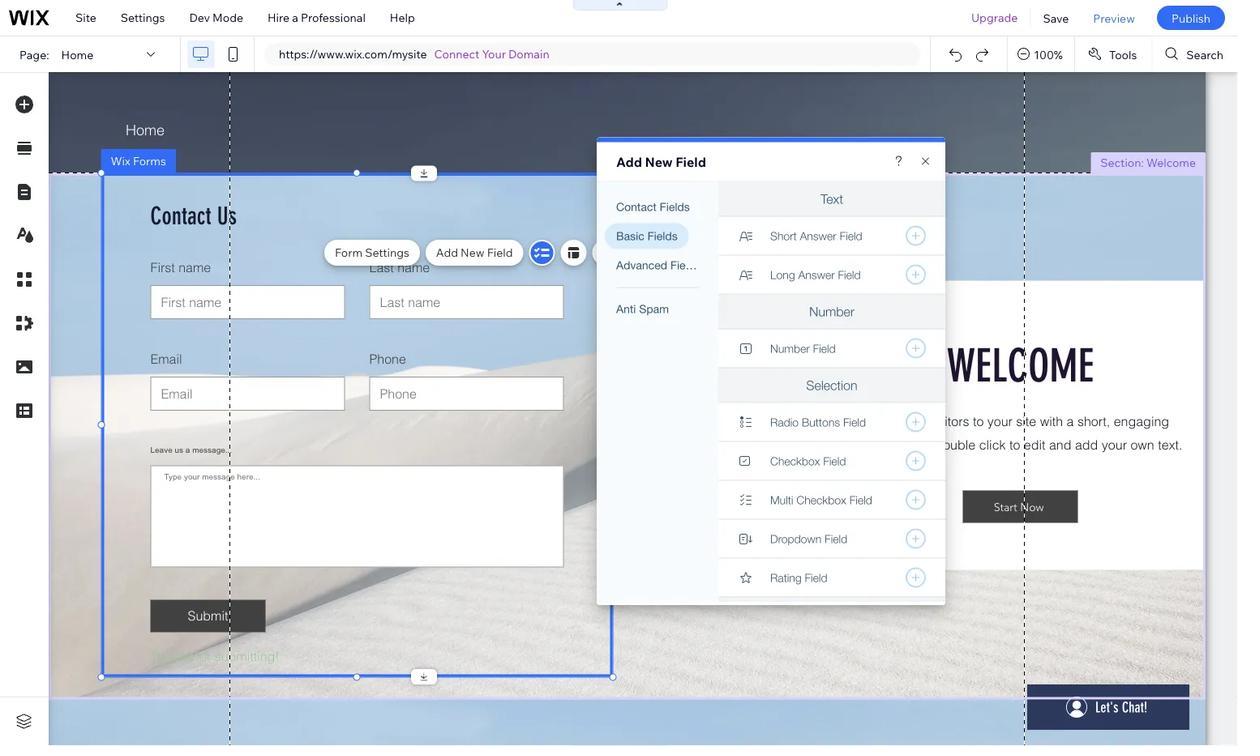 Task type: locate. For each thing, give the bounding box(es) containing it.
hire
[[268, 11, 290, 25]]

help
[[390, 11, 415, 25]]

0 horizontal spatial add new field
[[436, 246, 513, 260]]

100% button
[[1008, 36, 1074, 72]]

0 vertical spatial add
[[616, 154, 642, 170]]

settings right form at the left of page
[[365, 246, 409, 260]]

0 vertical spatial field
[[676, 154, 706, 170]]

0 horizontal spatial settings
[[121, 11, 165, 25]]

new
[[645, 154, 673, 170], [461, 246, 485, 260]]

add
[[616, 154, 642, 170], [436, 246, 458, 260]]

preview
[[1093, 11, 1135, 25]]

dev mode
[[189, 11, 243, 25]]

0 horizontal spatial add
[[436, 246, 458, 260]]

tools
[[1109, 47, 1137, 61]]

0 vertical spatial add new field
[[616, 154, 706, 170]]

1 vertical spatial settings
[[365, 246, 409, 260]]

tools button
[[1075, 36, 1152, 72]]

your
[[482, 47, 506, 61]]

settings
[[121, 11, 165, 25], [365, 246, 409, 260]]

0 horizontal spatial field
[[487, 246, 513, 260]]

add new field
[[616, 154, 706, 170], [436, 246, 513, 260]]

section: welcome
[[1101, 156, 1196, 170]]

professional
[[301, 11, 366, 25]]

publish
[[1172, 11, 1211, 25]]

forms
[[133, 154, 166, 168]]

mode
[[213, 11, 243, 25]]

upgrade
[[971, 11, 1018, 25]]

1 horizontal spatial new
[[645, 154, 673, 170]]

1 vertical spatial add
[[436, 246, 458, 260]]

settings left dev
[[121, 11, 165, 25]]

1 vertical spatial add new field
[[436, 246, 513, 260]]

100%
[[1034, 47, 1063, 61]]

1 horizontal spatial add
[[616, 154, 642, 170]]

form settings
[[335, 246, 409, 260]]

1 vertical spatial new
[[461, 246, 485, 260]]

1 horizontal spatial add new field
[[616, 154, 706, 170]]

1 horizontal spatial settings
[[365, 246, 409, 260]]

publish button
[[1157, 6, 1225, 30]]

search button
[[1153, 36, 1238, 72]]

0 vertical spatial new
[[645, 154, 673, 170]]

field
[[676, 154, 706, 170], [487, 246, 513, 260]]



Task type: vqa. For each thing, say whether or not it's contained in the screenshot.
Settings
yes



Task type: describe. For each thing, give the bounding box(es) containing it.
welcome
[[1147, 156, 1196, 170]]

0 vertical spatial settings
[[121, 11, 165, 25]]

domain
[[508, 47, 549, 61]]

https://www.wix.com/mysite
[[279, 47, 427, 61]]

1 vertical spatial field
[[487, 246, 513, 260]]

save
[[1043, 11, 1069, 25]]

form
[[335, 246, 363, 260]]

0 horizontal spatial new
[[461, 246, 485, 260]]

site
[[75, 11, 96, 25]]

search
[[1187, 47, 1224, 61]]

section:
[[1101, 156, 1144, 170]]

hire a professional
[[268, 11, 366, 25]]

home
[[61, 47, 93, 61]]

dev
[[189, 11, 210, 25]]

https://www.wix.com/mysite connect your domain
[[279, 47, 549, 61]]

wix forms
[[111, 154, 166, 168]]

a
[[292, 11, 298, 25]]

save button
[[1031, 0, 1081, 36]]

connect
[[434, 47, 480, 61]]

1 horizontal spatial field
[[676, 154, 706, 170]]

preview button
[[1081, 0, 1147, 36]]

wix
[[111, 154, 130, 168]]



